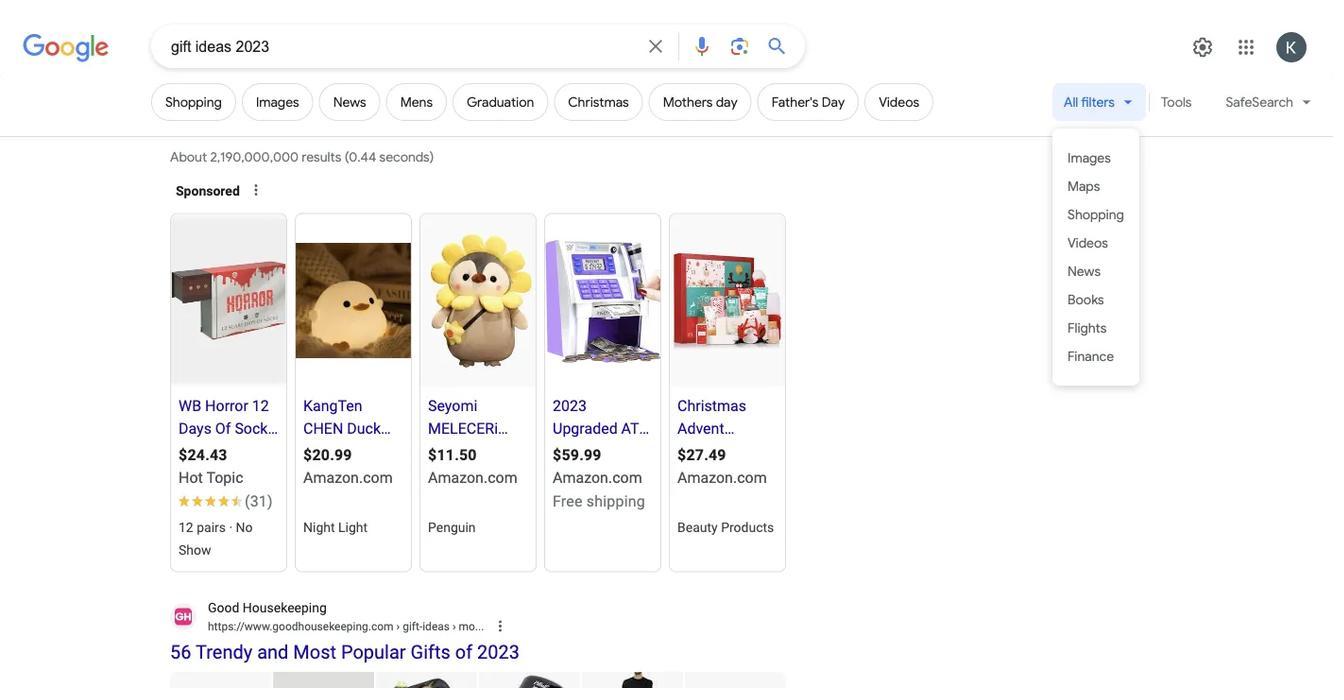 Task type: locate. For each thing, give the bounding box(es) containing it.
0 horizontal spatial images link
[[242, 83, 314, 121]]

$20.99
[[303, 446, 352, 464]]

from amazon.com element up free shipping
[[553, 469, 642, 487]]

1 › from the left
[[397, 620, 400, 633]]

flights
[[1068, 319, 1107, 336]]

father's
[[772, 94, 819, 110]]

1 vertical spatial videos
[[1068, 234, 1109, 251]]

maps
[[1068, 178, 1100, 194]]

images link up the maps
[[1053, 144, 1140, 172]]

amazon.com for $59.99
[[553, 469, 642, 487]]

from amazon.com element for $27.49
[[678, 469, 767, 487]]

images up the maps
[[1068, 149, 1111, 166]]

videos link right day
[[865, 83, 934, 121]]

1 vertical spatial news
[[1068, 263, 1101, 279]]

3 from amazon.com element from the left
[[553, 469, 642, 487]]

4 amazon.com from the left
[[678, 469, 767, 487]]

amazon.com for $11.50
[[428, 469, 518, 487]]

videos inside menu
[[1068, 234, 1109, 251]]

1 vertical spatial images link
[[1053, 144, 1140, 172]]

0 horizontal spatial images
[[256, 94, 299, 110]]

maps link
[[1053, 172, 1140, 200]]

news link
[[319, 83, 381, 121], [1053, 257, 1140, 285]]

$24.43 hot topic
[[179, 446, 243, 487]]

amazon.com up free shipping
[[553, 469, 642, 487]]

shopping link
[[151, 83, 236, 121], [1053, 200, 1140, 229]]

2023
[[477, 641, 520, 663]]

amazon.com
[[303, 469, 393, 487], [428, 469, 518, 487], [553, 469, 642, 487], [678, 469, 767, 487]]

12 up the show
[[179, 520, 193, 535]]

0 vertical spatial images link
[[242, 83, 314, 121]]

shopping up about
[[165, 94, 222, 110]]

shopping link up about
[[151, 83, 236, 121]]

news
[[333, 94, 366, 110], [1068, 263, 1101, 279]]

from amazon.com element for $20.99
[[303, 469, 393, 487]]

0 horizontal spatial videos link
[[865, 83, 934, 121]]

amazon.com down $11.50
[[428, 469, 518, 487]]

4 from amazon.com element from the left
[[678, 469, 767, 487]]

mens
[[401, 94, 433, 110]]

shipping
[[587, 492, 646, 510]]

mothers
[[663, 94, 713, 110]]

0 vertical spatial images
[[256, 94, 299, 110]]

beauty products
[[678, 520, 774, 535]]

1 horizontal spatial videos
[[1068, 234, 1109, 251]]

12
[[252, 397, 269, 415], [179, 520, 193, 535]]

videos right day
[[879, 94, 920, 110]]

search by image image
[[729, 35, 751, 58]]

1 vertical spatial videos link
[[1053, 229, 1140, 257]]

2 from amazon.com element from the left
[[428, 469, 518, 487]]

1 horizontal spatial images link
[[1053, 144, 1140, 172]]

videos up the 'books'
[[1068, 234, 1109, 251]]

news up the 'books'
[[1068, 263, 1101, 279]]

from amazon.com element down $27.49
[[678, 469, 767, 487]]

0 horizontal spatial shopping
[[165, 94, 222, 110]]

0 horizontal spatial 12
[[179, 520, 193, 535]]

videos link down maps link
[[1053, 229, 1140, 257]]

safesearch button
[[1215, 83, 1323, 129]]

›
[[397, 620, 400, 633], [453, 620, 456, 633]]

from amazon.com element
[[303, 469, 393, 487], [428, 469, 518, 487], [553, 469, 642, 487], [678, 469, 767, 487]]

seconds)
[[379, 149, 434, 165]]

0 vertical spatial news link
[[319, 83, 381, 121]]

books
[[1068, 291, 1105, 308]]

from amazon.com element for $11.50
[[428, 469, 518, 487]]

0 horizontal spatial shopping link
[[151, 83, 236, 121]]

news link up (0.44 at the left top
[[319, 83, 381, 121]]

no
[[236, 520, 253, 535]]

images
[[256, 94, 299, 110], [1068, 149, 1111, 166]]

1 vertical spatial shopping
[[1068, 206, 1125, 223]]

finance link
[[1053, 342, 1140, 371]]

good housekeeping https://www.goodhousekeeping.com › gift-ideas › mo...
[[208, 600, 484, 633]]

mens link
[[386, 83, 447, 121]]

add father's day element
[[772, 94, 845, 110]]

Search search field
[[171, 36, 633, 60]]

images inside menu
[[1068, 149, 1111, 166]]

images link up 2,190,000,000
[[242, 83, 314, 121]]

(0.44
[[345, 149, 376, 165]]

0 vertical spatial 12
[[252, 397, 269, 415]]

3 amazon.com from the left
[[553, 469, 642, 487]]

0 vertical spatial shopping link
[[151, 83, 236, 121]]

news for the rightmost news link
[[1068, 263, 1101, 279]]

› left mo...
[[453, 620, 456, 633]]

(31)
[[245, 492, 273, 510]]

news inside menu
[[1068, 263, 1101, 279]]

videos
[[879, 94, 920, 110], [1068, 234, 1109, 251]]

None text field
[[208, 618, 484, 635]]

(31) link
[[179, 490, 273, 513]]

1 horizontal spatial images
[[1068, 149, 1111, 166]]

filters
[[1082, 94, 1115, 110]]

amazon.com for $20.99
[[303, 469, 393, 487]]

mo...
[[459, 620, 484, 633]]

1 horizontal spatial shopping
[[1068, 206, 1125, 223]]

free
[[553, 492, 583, 510]]

light
[[338, 520, 368, 535]]

beauty
[[678, 520, 718, 535]]

night
[[303, 520, 335, 535]]

mothers day link
[[649, 83, 752, 121]]

0 vertical spatial news
[[333, 94, 366, 110]]

2 › from the left
[[453, 620, 456, 633]]

1 horizontal spatial news
[[1068, 263, 1101, 279]]

1 from amazon.com element from the left
[[303, 469, 393, 487]]

shopping inside menu
[[1068, 206, 1125, 223]]

news for topmost news link
[[333, 94, 366, 110]]

father's day link
[[758, 83, 859, 121]]

None search field
[[0, 24, 805, 68]]

socks
[[235, 420, 276, 438]]

1 vertical spatial news link
[[1053, 257, 1140, 285]]

0 vertical spatial videos
[[879, 94, 920, 110]]

1 horizontal spatial videos link
[[1053, 229, 1140, 257]]

› left the gift-
[[397, 620, 400, 633]]

trendy
[[196, 641, 253, 663]]

beauty products element
[[678, 520, 774, 535]]

1 vertical spatial images
[[1068, 149, 1111, 166]]

results
[[302, 149, 342, 165]]

news link up the 'books'
[[1053, 257, 1140, 285]]

none text field containing https://www.goodhousekeeping.com
[[208, 618, 484, 635]]

products
[[721, 520, 774, 535]]

0 horizontal spatial ›
[[397, 620, 400, 633]]

days
[[179, 420, 212, 438]]

1 horizontal spatial shopping link
[[1053, 200, 1140, 229]]

videos link
[[865, 83, 934, 121], [1053, 229, 1140, 257]]

0 horizontal spatial news link
[[319, 83, 381, 121]]

amazon.com down $27.49
[[678, 469, 767, 487]]

all filters
[[1064, 94, 1115, 110]]

1 vertical spatial shopping link
[[1053, 200, 1140, 229]]

books link
[[1053, 285, 1140, 314]]

news up (0.44 at the left top
[[333, 94, 366, 110]]

night light
[[303, 520, 368, 535]]

add graduation element
[[467, 94, 534, 110]]

$11.50 amazon.com
[[428, 446, 518, 487]]

images link
[[242, 83, 314, 121], [1053, 144, 1140, 172]]

shopping link down the maps
[[1053, 200, 1140, 229]]

shopping down maps link
[[1068, 206, 1125, 223]]

images up 2,190,000,000
[[256, 94, 299, 110]]

(31) total reviews element
[[245, 492, 273, 510]]

0 vertical spatial shopping
[[165, 94, 222, 110]]

pairs
[[197, 520, 226, 535]]

12 up "socks"
[[252, 397, 269, 415]]

amazon.com down $20.99
[[303, 469, 393, 487]]

from amazon.com element down $20.99
[[303, 469, 393, 487]]

0 horizontal spatial videos
[[879, 94, 920, 110]]

2 amazon.com from the left
[[428, 469, 518, 487]]

12 inside wb horror 12 days of socks gift set
[[252, 397, 269, 415]]

wb horror 12 days of socks gift set
[[179, 397, 276, 460]]

menu
[[1053, 129, 1140, 386]]

from amazon.com element down $11.50
[[428, 469, 518, 487]]

1 amazon.com from the left
[[303, 469, 393, 487]]

1 horizontal spatial ›
[[453, 620, 456, 633]]

mothers day
[[663, 94, 738, 110]]

1 horizontal spatial 12
[[252, 397, 269, 415]]

0 horizontal spatial news
[[333, 94, 366, 110]]

shopping
[[165, 94, 222, 110], [1068, 206, 1125, 223]]

all filters button
[[1053, 83, 1146, 129]]

about 2,190,000,000 results (0.44 seconds)
[[170, 149, 437, 165]]



Task type: vqa. For each thing, say whether or not it's contained in the screenshot.
the Filters list containing Highlights
no



Task type: describe. For each thing, give the bounding box(es) containing it.
$27.49 amazon.com
[[678, 446, 767, 487]]

night light element
[[303, 520, 368, 535]]

image of wb horror 12 days of socks gift set image
[[171, 215, 286, 386]]

finance
[[1068, 348, 1114, 364]]

1 vertical spatial 12
[[179, 520, 193, 535]]

ideas
[[423, 620, 450, 633]]

add mothers day element
[[663, 94, 738, 110]]

$24.43
[[179, 446, 228, 464]]

christmas link
[[554, 83, 643, 121]]

search by voice image
[[691, 35, 714, 58]]

good
[[208, 600, 240, 616]]

2,190,000,000
[[210, 149, 299, 165]]

set
[[207, 442, 228, 460]]

image of christmas advent calendar 2023-12 days of christmas advent calendar for women, body & earth spa gift baskets with snowman bath bomb, scented candle, image
[[674, 246, 782, 355]]

free shipping
[[553, 492, 646, 510]]

https://www.goodhousekeeping.com
[[208, 620, 394, 633]]

tools button
[[1153, 83, 1201, 121]]

of
[[215, 420, 231, 438]]

0 vertical spatial videos link
[[865, 83, 934, 121]]

amazon.com for $27.49
[[678, 469, 767, 487]]

$11.50
[[428, 446, 477, 464]]

day
[[822, 94, 845, 110]]

sponsored
[[176, 183, 240, 199]]

add christmas element
[[568, 94, 629, 110]]

image of kangten chen duck night light, touch control, portable and rechargeable dimmable, cute christmas duck silicone night light for children toddlers. image
[[296, 243, 411, 358]]

topic
[[206, 469, 243, 487]]

add mens element
[[401, 94, 433, 110]]

from hot topic element
[[179, 469, 243, 487]]

56
[[170, 641, 191, 663]]

horror
[[205, 397, 248, 415]]

christmas
[[568, 94, 629, 110]]

penguin
[[428, 520, 476, 535]]

·
[[229, 520, 233, 535]]

most
[[293, 641, 336, 663]]

$59.99
[[553, 446, 602, 464]]

and
[[257, 641, 289, 663]]

image of 2023 upgraded atm piggy bank for real money for kids with debit card, bill feeder, coin recognition, balance calculator, digital electronic savings image
[[545, 239, 661, 362]]

menu containing images
[[1053, 129, 1140, 386]]

flights link
[[1053, 314, 1140, 342]]

no show element
[[179, 520, 253, 558]]

hot
[[179, 469, 203, 487]]

12 pairs element
[[179, 520, 226, 535]]

tools
[[1162, 94, 1192, 110]]

gift
[[179, 442, 203, 460]]

12 pairs ·
[[179, 520, 236, 535]]

1 horizontal spatial news link
[[1053, 257, 1140, 285]]

56 trendy and most popular gifts of 2023
[[170, 641, 520, 663]]

of
[[455, 641, 473, 663]]

father's day
[[772, 94, 845, 110]]

housekeeping
[[243, 600, 327, 616]]

gift-
[[403, 620, 423, 633]]

penguin element
[[428, 520, 476, 535]]

day
[[716, 94, 738, 110]]

wb
[[179, 397, 201, 415]]

from amazon.com element for $59.99
[[553, 469, 642, 487]]

gifts
[[411, 641, 451, 663]]

safesearch
[[1226, 94, 1294, 110]]

google image
[[23, 34, 110, 62]]

no show
[[179, 520, 253, 558]]

$27.49
[[678, 446, 727, 464]]

$59.99 amazon.com
[[553, 446, 642, 487]]

about
[[170, 149, 207, 165]]

show
[[179, 543, 211, 558]]

$20.99 amazon.com
[[303, 446, 393, 487]]

› gift-ideas › mo... text field
[[394, 620, 484, 633]]

all
[[1064, 94, 1079, 110]]

rated 4.5 out of 5, image
[[179, 496, 243, 507]]

graduation
[[467, 94, 534, 110]]

graduation link
[[453, 83, 548, 121]]

image of seyomi meleceri cute penguin flower plush stuffed animal penguin plushies with yellow flower outfit,gifts for kids(9.8 inches) image
[[424, 230, 532, 371]]

popular
[[341, 641, 406, 663]]



